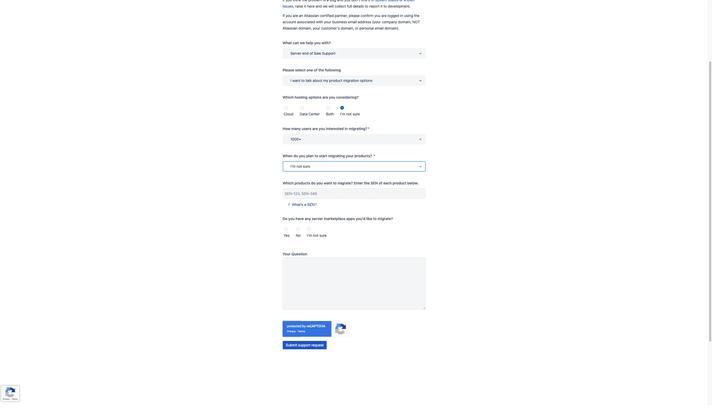 Task type: vqa. For each thing, say whether or not it's contained in the screenshot.
the I'm not sure to the left
no



Task type: locate. For each thing, give the bounding box(es) containing it.
0 horizontal spatial we
[[300, 41, 305, 45]]

0 horizontal spatial atlassian
[[283, 26, 298, 30]]

i'm right "no"
[[307, 233, 312, 238]]

do
[[283, 217, 288, 221]]

0 horizontal spatial options
[[309, 95, 322, 100]]

not down considering?
[[346, 112, 352, 116]]

1 vertical spatial product
[[393, 181, 406, 185]]

0 horizontal spatial not
[[297, 164, 302, 169]]

of right sen
[[379, 181, 382, 185]]

your right migrating in the top left of the page
[[346, 154, 354, 158]]

start
[[319, 154, 327, 158]]

1 horizontal spatial we
[[323, 4, 328, 8]]

1 vertical spatial in
[[345, 126, 348, 131]]

option group down considering?
[[283, 103, 426, 117]]

when do you plan to start migrating your products? *
[[283, 154, 375, 158]]

i'm down 'when'
[[291, 164, 296, 169]]

1 horizontal spatial your
[[324, 20, 331, 24]]

not down the server
[[313, 233, 319, 238]]

question
[[292, 252, 307, 256]]

domain).
[[385, 26, 399, 30]]

if you are an atlassian certified partner, please confirm you are logged in using the account associated with your business email address (your company domain, not atlassian domain, your customer's domain, or personal email domain).
[[283, 13, 420, 30]]

email
[[348, 20, 357, 24], [375, 26, 384, 30]]

have
[[296, 217, 304, 221]]

options right migration
[[360, 78, 373, 83]]

to
[[365, 4, 368, 8], [384, 4, 387, 8], [301, 78, 305, 83], [315, 154, 318, 158], [333, 181, 337, 185], [373, 217, 377, 221]]

1 horizontal spatial do
[[311, 181, 316, 185]]

0 vertical spatial options
[[360, 78, 373, 83]]

1 vertical spatial options
[[309, 95, 322, 100]]

None radio
[[326, 106, 330, 110]]

2 vertical spatial your
[[346, 154, 354, 158]]

do right 'when'
[[294, 154, 298, 158]]

0 horizontal spatial of
[[310, 51, 313, 56]]

which left 'products'
[[283, 181, 294, 185]]

we right can at the top left of page
[[300, 41, 305, 45]]

sure
[[353, 112, 360, 116], [303, 164, 310, 169], [319, 233, 327, 238]]

both
[[326, 112, 334, 116]]

domain,
[[398, 20, 412, 24], [299, 26, 312, 30], [341, 26, 354, 30]]

atlassian
[[304, 13, 319, 18], [283, 26, 298, 30]]

1 horizontal spatial atlassian
[[304, 13, 319, 18]]

i'm not sure down plan
[[291, 164, 310, 169]]

* right products?
[[374, 154, 375, 158]]

3 open image from the top
[[417, 136, 424, 142]]

1 which from the top
[[283, 95, 294, 100]]

2 vertical spatial sure
[[319, 233, 327, 238]]

1 vertical spatial *
[[374, 154, 375, 158]]

of right end
[[310, 51, 313, 56]]

details
[[353, 4, 364, 8]]

Which products do you want to migrate? Enter the SEN of each product below.  text field
[[283, 189, 426, 199]]

email down (your
[[375, 26, 384, 30]]

you right if
[[286, 13, 292, 18]]

account
[[283, 20, 296, 24]]

select
[[295, 68, 306, 72]]

of right one
[[314, 68, 318, 72]]

address
[[358, 20, 371, 24]]

want right the i
[[292, 78, 300, 83]]

1 vertical spatial i'm
[[291, 164, 296, 169]]

4 open image from the top
[[417, 163, 424, 170]]

domain, left or
[[341, 26, 354, 30]]

2 horizontal spatial i'm
[[340, 112, 345, 116]]

option group
[[283, 103, 426, 117], [283, 224, 426, 239]]

1 horizontal spatial want
[[324, 181, 332, 185]]

below.
[[407, 181, 419, 185]]

i
[[291, 78, 291, 83]]

are
[[293, 13, 298, 18], [381, 13, 387, 18], [323, 95, 328, 100], [312, 126, 318, 131]]

it left here
[[304, 4, 306, 8]]

0 vertical spatial your
[[324, 20, 331, 24]]

product
[[329, 78, 342, 83], [393, 181, 406, 185]]

sure up migrating?
[[353, 112, 360, 116]]

email down please at the top of page
[[348, 20, 357, 24]]

1 horizontal spatial product
[[393, 181, 406, 185]]

in right interested
[[345, 126, 348, 131]]

0 horizontal spatial want
[[292, 78, 300, 83]]

sen
[[371, 181, 378, 185]]

2 horizontal spatial your
[[346, 154, 354, 158]]

option group down apps
[[283, 224, 426, 239]]

domain, down using
[[398, 20, 412, 24]]

atlassian down account
[[283, 26, 298, 30]]

do right 'products'
[[311, 181, 316, 185]]

i'm
[[340, 112, 345, 116], [291, 164, 296, 169], [307, 233, 312, 238]]

2 open image from the top
[[417, 78, 424, 84]]

which left hosting
[[283, 95, 294, 100]]

certified
[[320, 13, 334, 18]]

migrate?
[[338, 181, 353, 185], [378, 217, 393, 221]]

0 horizontal spatial do
[[294, 154, 298, 158]]

your down certified
[[324, 20, 331, 24]]

of
[[310, 51, 313, 56], [314, 68, 318, 72], [379, 181, 382, 185]]

2 vertical spatial of
[[379, 181, 382, 185]]

to right plan
[[315, 154, 318, 158]]

2 option group from the top
[[283, 224, 426, 239]]

migration
[[343, 78, 359, 83]]

open image
[[417, 50, 424, 57], [417, 78, 424, 84], [417, 136, 424, 142], [417, 163, 424, 170]]

personal
[[360, 26, 374, 30]]

request
[[312, 343, 324, 348]]

your question
[[283, 252, 307, 256]]

are up company
[[381, 13, 387, 18]]

0 vertical spatial product
[[329, 78, 342, 83]]

0 vertical spatial option group
[[283, 103, 426, 117]]

support
[[322, 51, 336, 56]]

marketplace
[[324, 217, 346, 221]]

support
[[298, 343, 310, 348]]

0 vertical spatial atlassian
[[304, 13, 319, 18]]

1 horizontal spatial *
[[374, 154, 375, 158]]

it
[[304, 4, 306, 8], [381, 4, 383, 8]]

product right my
[[329, 78, 342, 83]]

1 vertical spatial do
[[311, 181, 316, 185]]

the up "about"
[[318, 68, 324, 72]]

0 vertical spatial sure
[[353, 112, 360, 116]]

help
[[306, 41, 313, 45]]

the left sen
[[364, 181, 370, 185]]

not up 'products'
[[297, 164, 302, 169]]

0 vertical spatial the
[[414, 13, 420, 18]]

domain, down associated
[[299, 26, 312, 30]]

to left report
[[365, 4, 368, 8]]

the
[[414, 13, 420, 18], [318, 68, 324, 72], [364, 181, 370, 185]]

confirm
[[361, 13, 374, 18]]

development.
[[388, 4, 411, 8]]

1 horizontal spatial not
[[313, 233, 319, 238]]

0 horizontal spatial domain,
[[299, 26, 312, 30]]

in left using
[[400, 13, 403, 18]]

i'm not sure up migrating?
[[340, 112, 360, 116]]

atlassian up associated
[[304, 13, 319, 18]]

0 vertical spatial in
[[400, 13, 403, 18]]

0 horizontal spatial sure
[[303, 164, 310, 169]]

hosting
[[295, 95, 308, 100]]

1 horizontal spatial it
[[381, 4, 383, 8]]

you left considering?
[[329, 95, 335, 100]]

option group containing yes
[[283, 224, 426, 239]]

Your Question text field
[[283, 258, 426, 310]]

it right report
[[381, 4, 383, 8]]

open image for i'm not sure
[[417, 163, 424, 170]]

0 vertical spatial email
[[348, 20, 357, 24]]

users
[[302, 126, 311, 131]]

sure down plan
[[303, 164, 310, 169]]

0 horizontal spatial product
[[329, 78, 342, 83]]

following
[[325, 68, 341, 72]]

to right report
[[384, 4, 387, 8]]

0 vertical spatial which
[[283, 95, 294, 100]]

the up not
[[414, 13, 420, 18]]

you
[[286, 13, 292, 18], [374, 13, 381, 18], [314, 41, 321, 45], [329, 95, 335, 100], [319, 126, 325, 131], [299, 154, 305, 158], [317, 181, 323, 185], [288, 217, 295, 221]]

server
[[291, 51, 301, 56]]

report
[[369, 4, 380, 8]]

0 vertical spatial not
[[346, 112, 352, 116]]

or
[[355, 26, 359, 30]]

2 vertical spatial i'm not sure
[[307, 233, 327, 238]]

associated
[[297, 20, 315, 24]]

your down with
[[313, 26, 320, 30]]

data center
[[300, 112, 320, 116]]

0 horizontal spatial i'm
[[291, 164, 296, 169]]

1 vertical spatial sure
[[303, 164, 310, 169]]

want right 'products'
[[324, 181, 332, 185]]

2 vertical spatial not
[[313, 233, 319, 238]]

product right each
[[393, 181, 406, 185]]

sen?
[[307, 203, 317, 207]]

1 vertical spatial email
[[375, 26, 384, 30]]

1 vertical spatial of
[[314, 68, 318, 72]]

considering?
[[336, 95, 359, 100]]

1 vertical spatial which
[[283, 181, 294, 185]]

how
[[283, 126, 290, 131]]

, raise it here and we will collect full details to report it to development.
[[293, 4, 411, 8]]

option group containing cloud
[[283, 103, 426, 117]]

partner,
[[335, 13, 348, 18]]

2 horizontal spatial sure
[[353, 112, 360, 116]]

the inside if you are an atlassian certified partner, please confirm you are logged in using the account associated with your business email address (your company domain, not atlassian domain, your customer's domain, or personal email domain).
[[414, 13, 420, 18]]

0 horizontal spatial in
[[345, 126, 348, 131]]

0 vertical spatial of
[[310, 51, 313, 56]]

0 vertical spatial migrate?
[[338, 181, 353, 185]]

option group for considering?
[[283, 103, 426, 117]]

we left will
[[323, 4, 328, 8]]

i'm not sure down the server
[[307, 233, 327, 238]]

talk
[[306, 78, 312, 83]]

0 horizontal spatial it
[[304, 4, 306, 8]]

1 vertical spatial migrate?
[[378, 217, 393, 221]]

i'm right both
[[340, 112, 345, 116]]

1 vertical spatial your
[[313, 26, 320, 30]]

in
[[400, 13, 403, 18], [345, 126, 348, 131]]

which for which products do you want to migrate? enter the sen of each product below.
[[283, 181, 294, 185]]

migrate? left enter
[[338, 181, 353, 185]]

1 horizontal spatial i'm
[[307, 233, 312, 238]]

1 vertical spatial option group
[[283, 224, 426, 239]]

options
[[360, 78, 373, 83], [309, 95, 322, 100]]

0 vertical spatial we
[[323, 4, 328, 8]]

1 horizontal spatial in
[[400, 13, 403, 18]]

1 vertical spatial atlassian
[[283, 26, 298, 30]]

1 horizontal spatial email
[[375, 26, 384, 30]]

* right migrating?
[[368, 126, 370, 131]]

known issues
[[283, 0, 415, 8]]

please
[[349, 13, 360, 18]]

migrate? right like
[[378, 217, 393, 221]]

0 vertical spatial *
[[368, 126, 370, 131]]

2 which from the top
[[283, 181, 294, 185]]

0 horizontal spatial email
[[348, 20, 357, 24]]

sure down the server
[[319, 233, 327, 238]]

1 option group from the top
[[283, 103, 426, 117]]

i'm not sure
[[340, 112, 360, 116], [291, 164, 310, 169], [307, 233, 327, 238]]

which
[[283, 95, 294, 100], [283, 181, 294, 185]]

1 vertical spatial the
[[318, 68, 324, 72]]

2 it from the left
[[381, 4, 383, 8]]

submit support request
[[286, 343, 324, 348]]

2 vertical spatial the
[[364, 181, 370, 185]]

options right hosting
[[309, 95, 322, 100]]

None radio
[[284, 106, 288, 110], [300, 106, 304, 110], [341, 106, 344, 110], [284, 228, 288, 231], [296, 228, 300, 231], [307, 228, 311, 231], [284, 106, 288, 110], [300, 106, 304, 110], [341, 106, 344, 110], [284, 228, 288, 231], [296, 228, 300, 231], [307, 228, 311, 231]]

not
[[346, 112, 352, 116], [297, 164, 302, 169], [313, 233, 319, 238]]

want
[[292, 78, 300, 83], [324, 181, 332, 185]]

2 horizontal spatial the
[[414, 13, 420, 18]]

interested
[[326, 126, 344, 131]]

1 it from the left
[[304, 4, 306, 8]]

are right users
[[312, 126, 318, 131]]

1 open image from the top
[[417, 50, 424, 57]]



Task type: describe. For each thing, give the bounding box(es) containing it.
migrating
[[328, 154, 345, 158]]

what
[[283, 41, 292, 45]]

submit support request button
[[283, 341, 327, 350]]

if
[[283, 13, 285, 18]]

center
[[309, 112, 320, 116]]

customer's
[[321, 26, 340, 30]]

what's a sen?
[[292, 203, 317, 207]]

raise
[[295, 4, 303, 8]]

what's a sen? button
[[283, 196, 320, 210]]

server
[[312, 217, 323, 221]]

do you have any server marketplace apps you'd like to migrate?
[[283, 217, 393, 221]]

0 horizontal spatial migrate?
[[338, 181, 353, 185]]

and
[[316, 4, 322, 8]]

1000+
[[291, 137, 301, 141]]

your
[[283, 252, 291, 256]]

cloud
[[284, 112, 294, 116]]

2 horizontal spatial not
[[346, 112, 352, 116]]

logged
[[388, 13, 399, 18]]

issues
[[283, 4, 293, 8]]

to left talk
[[301, 78, 305, 83]]

plan
[[306, 154, 314, 158]]

open image for i want to talk about my product migration options
[[417, 78, 424, 84]]

when
[[283, 154, 293, 158]]

full
[[347, 4, 352, 8]]

here
[[307, 4, 315, 8]]

how many users are you interested in migrating? *
[[283, 126, 370, 131]]

2 vertical spatial i'm
[[307, 233, 312, 238]]

you right 'products'
[[317, 181, 323, 185]]

submit
[[286, 343, 297, 348]]

please
[[283, 68, 294, 72]]

open image for 1000+
[[417, 136, 424, 142]]

not
[[413, 20, 420, 24]]

yes
[[284, 233, 290, 238]]

will
[[329, 4, 334, 8]]

0 horizontal spatial *
[[368, 126, 370, 131]]

my
[[323, 78, 328, 83]]

0 vertical spatial i'm not sure
[[340, 112, 360, 116]]

0 horizontal spatial the
[[318, 68, 324, 72]]

enter
[[354, 181, 363, 185]]

1 horizontal spatial domain,
[[341, 26, 354, 30]]

many
[[291, 126, 301, 131]]

an
[[299, 13, 303, 18]]

you left interested
[[319, 126, 325, 131]]

1 horizontal spatial of
[[314, 68, 318, 72]]

end
[[302, 51, 309, 56]]

about
[[313, 78, 322, 83]]

0 vertical spatial i'm
[[340, 112, 345, 116]]

please select one of the following
[[283, 68, 341, 72]]

1 vertical spatial i'm not sure
[[291, 164, 310, 169]]

data
[[300, 112, 308, 116]]

to right like
[[373, 217, 377, 221]]

apps
[[346, 217, 355, 221]]

you up (your
[[374, 13, 381, 18]]

with
[[316, 20, 323, 24]]

are down my
[[323, 95, 328, 100]]

1 vertical spatial we
[[300, 41, 305, 45]]

1 horizontal spatial options
[[360, 78, 373, 83]]

0 vertical spatial want
[[292, 78, 300, 83]]

one
[[307, 68, 313, 72]]

1 vertical spatial want
[[324, 181, 332, 185]]

company
[[382, 20, 397, 24]]

which for which hosting options are you considering?
[[283, 95, 294, 100]]

a
[[304, 203, 306, 207]]

you right help
[[314, 41, 321, 45]]

collect
[[335, 4, 346, 8]]

you'd
[[356, 217, 365, 221]]

no
[[296, 233, 301, 238]]

server end of sale support
[[291, 51, 336, 56]]

i want to talk about my product migration options
[[291, 78, 373, 83]]

products?
[[355, 154, 372, 158]]

you left plan
[[299, 154, 305, 158]]

any
[[305, 217, 311, 221]]

0 horizontal spatial your
[[313, 26, 320, 30]]

are left an
[[293, 13, 298, 18]]

migrating?
[[349, 126, 367, 131]]

like
[[366, 217, 372, 221]]

known issues link
[[283, 0, 415, 8]]

2 horizontal spatial of
[[379, 181, 382, 185]]

you right do
[[288, 217, 295, 221]]

1 horizontal spatial the
[[364, 181, 370, 185]]

1 vertical spatial not
[[297, 164, 302, 169]]

business
[[332, 20, 347, 24]]

option group for marketplace
[[283, 224, 426, 239]]

(your
[[372, 20, 381, 24]]

with?
[[322, 41, 331, 45]]

0 vertical spatial do
[[294, 154, 298, 158]]

1 horizontal spatial migrate?
[[378, 217, 393, 221]]

none radio inside option group
[[326, 106, 330, 110]]

what can we help you with?
[[283, 41, 331, 45]]

which products do you want to migrate? enter the sen of each product below.
[[283, 181, 419, 185]]

each
[[383, 181, 392, 185]]

1 horizontal spatial sure
[[319, 233, 327, 238]]

,
[[293, 4, 294, 8]]

sale
[[314, 51, 321, 56]]

open image for server end of sale support
[[417, 50, 424, 57]]

in inside if you are an atlassian certified partner, please confirm you are logged in using the account associated with your business email address (your company domain, not atlassian domain, your customer's domain, or personal email domain).
[[400, 13, 403, 18]]

to up which products do you want to migrate? enter the sen of each product below. text box
[[333, 181, 337, 185]]

which hosting options are you considering?
[[283, 95, 359, 100]]

2 horizontal spatial domain,
[[398, 20, 412, 24]]



